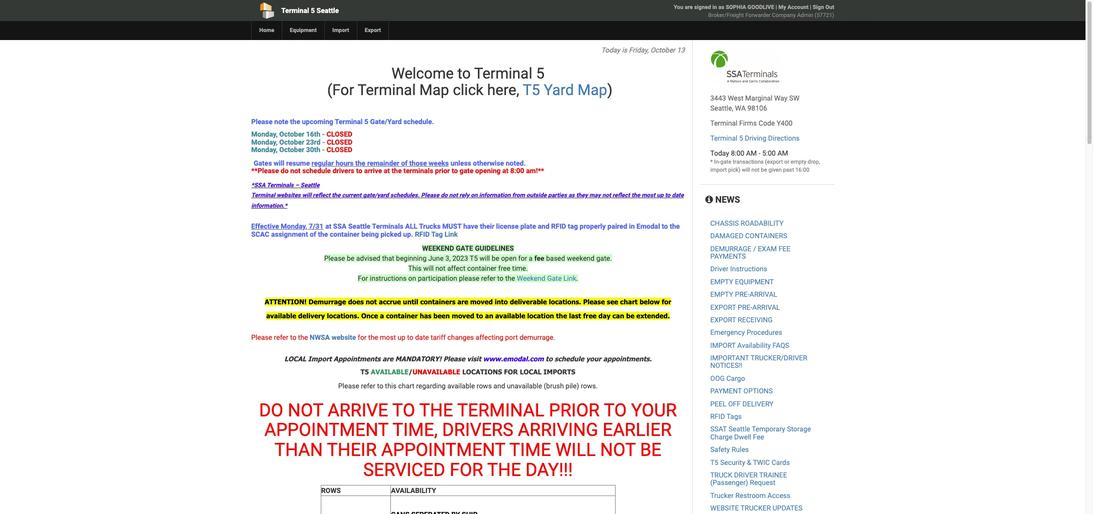 Task type: vqa. For each thing, say whether or not it's contained in the screenshot.
date to the right
yes



Task type: describe. For each thing, give the bounding box(es) containing it.
once
[[361, 312, 378, 320]]

participation
[[418, 274, 457, 282]]

signed
[[695, 4, 711, 11]]

link inside weekend gate guidelines please be advised that beginning june 3, 2023 t5 will be open for a fee based weekend gate. this will not affect container free time. for instructions on participation please refer to the weekend gate link .
[[564, 274, 577, 282]]

refer for please refer to this chart regarding available rows and unavailable (brush pile) rows.
[[361, 382, 376, 390]]

demurrage
[[711, 245, 752, 253]]

as inside you are signed in as sophia goodlive | my account | sign out broker/freight forwarder company admin (57721)
[[719, 4, 725, 11]]

those
[[410, 159, 427, 167]]

- right 16th
[[322, 130, 325, 138]]

rfid inside chassis roadability damaged containers demurrage / exam fee payments driver instructions empty equipment empty pre-arrival export pre-arrival export receiving emergency procedures import availability faqs important trucker/driver notices!! oog cargo payment options peel off delivery rfid tags ssat seattle temporary storage charge dwell fee safety rules t5 security & twic cards truck driver trainee (passenger) request trucker restroom access website trucker updates
[[711, 413, 725, 421]]

dwell
[[735, 433, 752, 441]]

of inside at ssa seattle terminals all trucks must have their license plate and rfid tag properly paired in emodal to the scac assignment of the container being picked up.
[[310, 230, 316, 238]]

the inside attention! demurrage does not accrue until containers are moved into deliverable locations. please see chart below for available delivery locations. once a container has been moved to an available location the last free day can be extended.
[[556, 312, 567, 320]]

noted.
[[506, 159, 526, 167]]

directions
[[769, 134, 800, 142]]

1 horizontal spatial locations.
[[549, 298, 581, 306]]

23rd
[[306, 138, 321, 146]]

am!**
[[526, 167, 544, 175]]

from
[[512, 192, 525, 199]]

advised
[[356, 254, 381, 262]]

1 horizontal spatial import
[[332, 27, 349, 34]]

please note the upcoming terminal 5 gate/yard schedule. monday, october 16th - closed monday, october 23rd - closed monday, october 30th - closed
[[251, 118, 434, 154]]

broker/freight
[[709, 12, 744, 19]]

website
[[711, 504, 739, 512]]

empty
[[791, 159, 807, 165]]

be inside attention! demurrage does not accrue until containers are moved into deliverable locations. please see chart below for available delivery locations. once a container has been moved to an available location the last free day can be extended.
[[627, 312, 635, 320]]

please inside please note the upcoming terminal 5 gate/yard schedule. monday, october 16th - closed monday, october 23rd - closed monday, october 30th - closed
[[251, 118, 273, 126]]

past
[[784, 167, 794, 173]]

the left current
[[332, 192, 341, 199]]

will down guidelines
[[480, 254, 490, 262]]

marginal
[[746, 94, 773, 102]]

deliverable
[[510, 298, 547, 306]]

out
[[826, 4, 835, 11]]

updates
[[773, 504, 803, 512]]

the right emodal
[[670, 222, 680, 230]]

opening
[[476, 167, 501, 175]]

is
[[622, 46, 627, 54]]

1 closed from the top
[[327, 130, 353, 138]]

website trucker updates link
[[711, 504, 803, 512]]

to inside *ssa terminals – seattle terminal websites will reflect the current gate/yard schedules. please do not rely on information from outside parties as they may not reflect the most up to date information.*
[[665, 192, 671, 199]]

payment options link
[[711, 387, 773, 395]]

to left nwsa
[[290, 334, 297, 342]]

to inside weekend gate guidelines please be advised that beginning june 3, 2023 t5 will be open for a fee based weekend gate. this will not affect container free time. for instructions on participation please refer to the weekend gate link .
[[498, 274, 504, 282]]

october left 13
[[651, 46, 676, 54]]

drivers
[[442, 420, 514, 441]]

0 horizontal spatial date
[[415, 334, 429, 342]]

must
[[443, 222, 462, 230]]

gate/yard
[[370, 118, 402, 126]]

1 vertical spatial locations.
[[327, 312, 359, 320]]

be inside today                                                                                                                                                                                                                                                                                                                                                                                                                                                                                                                                                                                                                                                                                                           8:00 am - 5:00 am * in-gate transactions (export or empty drop, import pick) will not be given past 16:00
[[761, 167, 767, 173]]

on inside weekend gate guidelines please be advised that beginning june 3, 2023 t5 will be open for a fee based weekend gate. this will not affect container free time. for instructions on participation please refer to the weekend gate link .
[[409, 274, 416, 282]]

0 horizontal spatial for
[[358, 334, 367, 342]]

container inside weekend gate guidelines please be advised that beginning june 3, 2023 t5 will be open for a fee based weekend gate. this will not affect container free time. for instructions on participation please refer to the weekend gate link .
[[467, 264, 497, 272]]

- right 23rd
[[322, 138, 325, 146]]

**please
[[251, 167, 279, 175]]

they
[[576, 192, 588, 199]]

procedures
[[747, 329, 783, 337]]

import
[[711, 341, 736, 349]]

container inside attention! demurrage does not accrue until containers are moved into deliverable locations. please see chart below for available delivery locations. once a container has been moved to an available location the last free day can be extended.
[[386, 312, 418, 320]]

1 horizontal spatial at
[[384, 167, 390, 175]]

will inside *ssa terminals – seattle terminal websites will reflect the current gate/yard schedules. please do not rely on information from outside parties as they may not reflect the most up to date information.*
[[302, 192, 312, 199]]

yard
[[544, 81, 574, 99]]

0 horizontal spatial local
[[284, 355, 306, 363]]

1 vertical spatial pre-
[[738, 303, 753, 311]]

2 to from the left
[[604, 400, 627, 421]]

october up resume
[[279, 146, 304, 154]]

do
[[259, 400, 283, 421]]

2 am from the left
[[778, 149, 789, 157]]

a inside weekend gate guidelines please be advised that beginning june 3, 2023 t5 will be open for a fee based weekend gate. this will not affect container free time. for instructions on participation please refer to the weekend gate link .
[[529, 254, 533, 262]]

the left nwsa
[[298, 334, 308, 342]]

www.emodal.com link
[[483, 355, 544, 363]]

license
[[496, 222, 519, 230]]

cards
[[772, 458, 790, 466]]

to inside local import appointments are mandatory! please visit www.emodal.com to schedule your appointments. t5 available / unavailable locations for local imports
[[546, 355, 553, 363]]

rfid tag link
[[415, 230, 460, 238]]

accrue
[[379, 298, 401, 306]]

1 horizontal spatial the
[[487, 459, 521, 480]]

truck
[[711, 471, 733, 479]]

terminal inside *ssa terminals – seattle terminal websites will reflect the current gate/yard schedules. please do not rely on information from outside parties as they may not reflect the most up to date information.*
[[251, 192, 275, 199]]

to left arrive
[[356, 167, 362, 175]]

time
[[510, 440, 551, 461]]

*
[[711, 159, 713, 165]]

october down note
[[279, 130, 304, 138]]

local import appointments are mandatory! please visit www.emodal.com to schedule your appointments. t5 available / unavailable locations for local imports
[[284, 355, 652, 376]]

trucks
[[419, 222, 441, 230]]

please inside attention! demurrage does not accrue until containers are moved into deliverable locations. please see chart below for available delivery locations. once a container has been moved to an available location the last free day can be extended.
[[583, 298, 605, 306]]

1 horizontal spatial available
[[448, 382, 475, 390]]

terminal 5 seattle
[[281, 7, 339, 15]]

in inside at ssa seattle terminals all trucks must have their license plate and rfid tag properly paired in emodal to the scac assignment of the container being picked up.
[[629, 222, 635, 230]]

terminals inside *ssa terminals – seattle terminal websites will reflect the current gate/yard schedules. please do not rely on information from outside parties as they may not reflect the most up to date information.*
[[267, 182, 294, 189]]

1 horizontal spatial not
[[601, 440, 636, 461]]

last
[[569, 312, 582, 320]]

import
[[711, 167, 727, 173]]

notices!!
[[711, 362, 743, 370]]

please inside *ssa terminals – seattle terminal websites will reflect the current gate/yard schedules. please do not rely on information from outside parties as they may not reflect the most up to date information.*
[[421, 192, 440, 199]]

may
[[590, 192, 601, 199]]

prior
[[435, 167, 450, 175]]

welcome to terminal 5 (for terminal map click here, t5 yard map )
[[324, 65, 613, 99]]

the right hours
[[356, 159, 366, 167]]

for inside attention! demurrage does not accrue until containers are moved into deliverable locations. please see chart below for available delivery locations. once a container has been moved to an available location the last free day can be extended.
[[662, 298, 672, 306]]

be left advised on the left of the page
[[347, 254, 355, 262]]

terminals
[[404, 167, 433, 175]]

1 to from the left
[[392, 400, 415, 421]]

tag
[[432, 230, 443, 238]]

emergency
[[711, 329, 745, 337]]

scac
[[251, 230, 270, 238]]

please down the attention!
[[251, 334, 272, 342]]

are inside you are signed in as sophia goodlive | my account | sign out broker/freight forwarder company admin (57721)
[[685, 4, 693, 11]]

please up arrive
[[338, 382, 359, 390]]

transactions
[[733, 159, 764, 165]]

for inside do not arrive to the terminal prior to your appointment time, drivers arriving earlier than their appointment time will not be serviced for the day!!!
[[450, 459, 483, 480]]

note
[[274, 118, 288, 126]]

time,
[[393, 420, 438, 441]]

- right 30th
[[322, 146, 325, 154]]

(passenger)
[[711, 479, 749, 487]]

drivers
[[333, 167, 355, 175]]

pile)
[[566, 382, 579, 390]]

0 horizontal spatial the
[[420, 400, 453, 421]]

2 empty from the top
[[711, 291, 734, 299]]

seattle inside at ssa seattle terminals all trucks must have their license plate and rfid tag properly paired in emodal to the scac assignment of the container being picked up.
[[348, 222, 371, 230]]

do inside *ssa terminals – seattle terminal websites will reflect the current gate/yard schedules. please do not rely on information from outside parties as they may not reflect the most up to date information.*
[[441, 192, 448, 199]]

imports
[[544, 368, 576, 376]]

sign
[[813, 4, 824, 11]]

free inside attention! demurrage does not accrue until containers are moved into deliverable locations. please see chart below for available delivery locations. once a container has been moved to an available location the last free day can be extended.
[[583, 312, 597, 320]]

been
[[434, 312, 450, 320]]

1 vertical spatial up
[[398, 334, 406, 342]]

earlier
[[603, 420, 672, 441]]

t5 inside welcome to terminal 5 (for terminal map click here, t5 yard map )
[[523, 81, 540, 99]]

chassis roadability link
[[711, 219, 784, 227]]

at inside at ssa seattle terminals all trucks must have their license plate and rfid tag properly paired in emodal to the scac assignment of the container being picked up.
[[325, 222, 332, 230]]

chassis
[[711, 219, 739, 227]]

16th
[[306, 130, 321, 138]]

friday,
[[629, 46, 649, 54]]

weekend
[[567, 254, 595, 262]]

temporary
[[752, 425, 786, 433]]

*ssa
[[251, 182, 266, 189]]

2 closed from the top
[[327, 138, 353, 146]]

0 horizontal spatial most
[[380, 334, 396, 342]]

/ inside chassis roadability damaged containers demurrage / exam fee payments driver instructions empty equipment empty pre-arrival export pre-arrival export receiving emergency procedures import availability faqs important trucker/driver notices!! oog cargo payment options peel off delivery rfid tags ssat seattle temporary storage charge dwell fee safety rules t5 security & twic cards truck driver trainee (passenger) request trucker restroom access website trucker updates
[[754, 245, 756, 253]]

do not arrive to the terminal prior to your appointment time, drivers arriving earlier than their appointment time will not be serviced for the day!!!
[[259, 400, 677, 480]]

ssat
[[711, 425, 727, 433]]

2 map from the left
[[578, 81, 608, 99]]

unless
[[451, 159, 471, 167]]

up inside *ssa terminals – seattle terminal websites will reflect the current gate/yard schedules. please do not rely on information from outside parties as they may not reflect the most up to date information.*
[[657, 192, 664, 199]]

company
[[772, 12, 796, 19]]

the inside weekend gate guidelines please be advised that beginning june 3, 2023 t5 will be open for a fee based weekend gate. this will not affect container free time. for instructions on participation please refer to the weekend gate link .
[[505, 274, 515, 282]]

t5 inside local import appointments are mandatory! please visit www.emodal.com to schedule your appointments. t5 available / unavailable locations for local imports
[[361, 368, 369, 376]]

1 am from the left
[[747, 149, 757, 157]]

request
[[750, 479, 776, 487]]

refer for please refer to the nwsa website for the most up to date tariff changes affecting port demurrage.
[[274, 334, 289, 342]]

- inside today                                                                                                                                                                                                                                                                                                                                                                                                                                                                                                                                                                                                                                                                                                           8:00 am - 5:00 am * in-gate transactions (export or empty drop, import pick) will not be given past 16:00
[[759, 149, 761, 157]]

0 horizontal spatial link
[[445, 230, 458, 238]]

roadability
[[741, 219, 784, 227]]

safety rules link
[[711, 446, 749, 454]]

0 vertical spatial pre-
[[735, 291, 750, 299]]

resume
[[286, 159, 310, 167]]

*ssa terminals – seattle terminal websites will reflect the current gate/yard schedules. please do not rely on information from outside parties as they may not reflect the most up to date information.*
[[251, 182, 684, 209]]

2 horizontal spatial available
[[496, 312, 526, 320]]

to right prior
[[452, 167, 458, 175]]

the inside please note the upcoming terminal 5 gate/yard schedule. monday, october 16th - closed monday, october 23rd - closed monday, october 30th - closed
[[290, 118, 300, 126]]

to inside attention! demurrage does not accrue until containers are moved into deliverable locations. please see chart below for available delivery locations. once a container has been moved to an available location the last free day can be extended.
[[476, 312, 483, 320]]

will
[[556, 440, 596, 461]]

1 horizontal spatial local
[[520, 368, 542, 376]]

most inside *ssa terminals – seattle terminal websites will reflect the current gate/yard schedules. please do not rely on information from outside parties as they may not reflect the most up to date information.*
[[642, 192, 656, 199]]

export receiving link
[[711, 316, 773, 324]]

driver
[[711, 265, 729, 273]]

not left rely at the top left
[[449, 192, 458, 199]]

chart inside attention! demurrage does not accrue until containers are moved into deliverable locations. please see chart below for available delivery locations. once a container has been moved to an available location the last free day can be extended.
[[620, 298, 638, 306]]

home link
[[251, 21, 282, 40]]



Task type: locate. For each thing, give the bounding box(es) containing it.
effective
[[251, 222, 279, 230]]

admin
[[798, 12, 814, 19]]

the left last in the right of the page
[[556, 312, 567, 320]]

7/31
[[309, 222, 324, 230]]

0 vertical spatial chart
[[620, 298, 638, 306]]

1 horizontal spatial |
[[810, 4, 812, 11]]

reflect left current
[[313, 192, 331, 199]]

time.
[[512, 264, 528, 272]]

0 horizontal spatial locations.
[[327, 312, 359, 320]]

www.emodal.com
[[483, 355, 544, 363]]

1 vertical spatial chart
[[398, 382, 415, 390]]

free down open
[[499, 264, 511, 272]]

are inside attention! demurrage does not accrue until containers are moved into deliverable locations. please see chart below for available delivery locations. once a container has been moved to an available location the last free day can be extended.
[[458, 298, 469, 306]]

date left info circle image
[[672, 192, 684, 199]]

gate left opening
[[460, 167, 474, 175]]

charge
[[711, 433, 733, 441]]

the left ssa
[[318, 230, 328, 238]]

please
[[251, 118, 273, 126], [421, 192, 440, 199], [324, 254, 345, 262], [583, 298, 605, 306], [251, 334, 272, 342], [444, 355, 465, 363], [338, 382, 359, 390]]

to left the this
[[377, 382, 384, 390]]

do left rely at the top left
[[441, 192, 448, 199]]

for inside weekend gate guidelines please be advised that beginning june 3, 2023 t5 will be open for a fee based weekend gate. this will not affect container free time. for instructions on participation please refer to the weekend gate link .
[[519, 254, 527, 262]]

not left the be
[[601, 440, 636, 461]]

not right may
[[602, 192, 611, 199]]

1 vertical spatial today
[[711, 149, 730, 157]]

0 horizontal spatial up
[[398, 334, 406, 342]]

2 | from the left
[[810, 4, 812, 11]]

a inside attention! demurrage does not accrue until containers are moved into deliverable locations. please see chart below for available delivery locations. once a container has been moved to an available location the last free day can be extended.
[[380, 312, 384, 320]]

0 vertical spatial and
[[538, 222, 550, 230]]

up up the mandatory! in the left bottom of the page
[[398, 334, 406, 342]]

0 vertical spatial date
[[672, 192, 684, 199]]

october left 23rd
[[279, 138, 304, 146]]

t5 inside chassis roadability damaged containers demurrage / exam fee payments driver instructions empty equipment empty pre-arrival export pre-arrival export receiving emergency procedures import availability faqs important trucker/driver notices!! oog cargo payment options peel off delivery rfid tags ssat seattle temporary storage charge dwell fee safety rules t5 security & twic cards truck driver trainee (passenger) request trucker restroom access website trucker updates
[[711, 458, 719, 466]]

pre-
[[735, 291, 750, 299], [738, 303, 753, 311]]

(for
[[327, 81, 354, 99]]

gate inside today                                                                                                                                                                                                                                                                                                                                                                                                                                                                                                                                                                                                                                                                                                           8:00 am - 5:00 am * in-gate transactions (export or empty drop, import pick) will not be given past 16:00
[[721, 159, 732, 165]]

at right arrive
[[384, 167, 390, 175]]

being
[[361, 230, 379, 238]]

rows
[[477, 382, 492, 390]]

0 horizontal spatial |
[[776, 4, 777, 11]]

8:00
[[731, 149, 745, 157], [511, 167, 525, 175]]

1 horizontal spatial 8:00
[[731, 149, 745, 157]]

not up –
[[290, 167, 301, 175]]

the left day!!!
[[487, 459, 521, 480]]

t5 yard map link
[[523, 81, 608, 99]]

t5 inside weekend gate guidelines please be advised that beginning june 3, 2023 t5 will be open for a fee based weekend gate. this will not affect container free time. for instructions on participation please refer to the weekend gate link .
[[470, 254, 478, 262]]

terminal inside please note the upcoming terminal 5 gate/yard schedule. monday, october 16th - closed monday, october 23rd - closed monday, october 30th - closed
[[335, 118, 363, 126]]

local down delivery
[[284, 355, 306, 363]]

/ down the mandatory! in the left bottom of the page
[[409, 368, 413, 376]]

sophia
[[726, 4, 747, 11]]

for up time.
[[519, 254, 527, 262]]

schedule inside local import appointments are mandatory! please visit www.emodal.com to schedule your appointments. t5 available / unavailable locations for local imports
[[555, 355, 584, 363]]

terminals inside at ssa seattle terminals all trucks must have their license plate and rfid tag properly paired in emodal to the scac assignment of the container being picked up.
[[372, 222, 404, 230]]

in inside you are signed in as sophia goodlive | my account | sign out broker/freight forwarder company admin (57721)
[[713, 4, 717, 11]]

will right websites
[[302, 192, 312, 199]]

moved up an
[[470, 298, 493, 306]]

up.
[[403, 230, 413, 238]]

gate
[[721, 159, 732, 165], [460, 167, 474, 175]]

be left given
[[761, 167, 767, 173]]

0 vertical spatial for
[[504, 368, 518, 376]]

1 horizontal spatial reflect
[[613, 192, 630, 199]]

0 vertical spatial empty
[[711, 278, 734, 286]]

do
[[281, 167, 289, 175], [441, 192, 448, 199]]

0 horizontal spatial are
[[383, 355, 394, 363]]

map right yard
[[578, 81, 608, 99]]

1 vertical spatial import
[[308, 355, 332, 363]]

weeks
[[429, 159, 449, 167]]

in-
[[714, 159, 721, 165]]

0 horizontal spatial at
[[325, 222, 332, 230]]

2 vertical spatial refer
[[361, 382, 376, 390]]

will inside gates will resume regular hours the remainder of those weeks unless otherwise noted. **please do not schedule drivers to arrive at the terminals prior to gate opening at 8:00 am!**
[[274, 159, 285, 167]]

do inside gates will resume regular hours the remainder of those weeks unless otherwise noted. **please do not schedule drivers to arrive at the terminals prior to gate opening at 8:00 am!**
[[281, 167, 289, 175]]

seattle inside *ssa terminals – seattle terminal websites will reflect the current gate/yard schedules. please do not rely on information from outside parties as they may not reflect the most up to date information.*
[[301, 182, 320, 189]]

| left "my" on the right top
[[776, 4, 777, 11]]

/
[[754, 245, 756, 253], [409, 368, 413, 376]]

for down "www.emodal.com" link
[[504, 368, 518, 376]]

of inside gates will resume regular hours the remainder of those weeks unless otherwise noted. **please do not schedule drivers to arrive at the terminals prior to gate opening at 8:00 am!**
[[401, 159, 408, 167]]

/ inside local import appointments are mandatory! please visit www.emodal.com to schedule your appointments. t5 available / unavailable locations for local imports
[[409, 368, 413, 376]]

to
[[392, 400, 415, 421], [604, 400, 627, 421]]

1 vertical spatial moved
[[452, 312, 475, 320]]

october
[[651, 46, 676, 54], [279, 130, 304, 138], [279, 138, 304, 146], [279, 146, 304, 154]]

my
[[779, 4, 787, 11]]

websites
[[277, 192, 301, 199]]

pre- down empty pre-arrival link
[[738, 303, 753, 311]]

below
[[640, 298, 660, 306]]

1 vertical spatial date
[[415, 334, 429, 342]]

(57721)
[[815, 12, 835, 19]]

link
[[445, 230, 458, 238], [564, 274, 577, 282]]

to left your
[[604, 400, 627, 421]]

than
[[275, 440, 323, 461]]

outside
[[527, 192, 547, 199]]

terminal 5 seattle image
[[711, 50, 780, 83]]

link right tag
[[445, 230, 458, 238]]

1 | from the left
[[776, 4, 777, 11]]

gates
[[254, 159, 272, 167]]

t5 right 2023
[[470, 254, 478, 262]]

the up emodal
[[632, 192, 640, 199]]

1 export from the top
[[711, 303, 736, 311]]

gate
[[547, 274, 562, 282]]

way
[[775, 94, 788, 102]]

schedule.
[[404, 118, 434, 126]]

to right emodal
[[662, 222, 668, 230]]

.
[[577, 274, 578, 282]]

please refer to this chart regarding available rows and unavailable (brush pile) rows.
[[338, 382, 598, 390]]

2 reflect from the left
[[613, 192, 630, 199]]

regular
[[312, 159, 334, 167]]

1 vertical spatial /
[[409, 368, 413, 376]]

date inside *ssa terminals – seattle terminal websites will reflect the current gate/yard schedules. please do not rely on information from outside parties as they may not reflect the most up to date information.*
[[672, 192, 684, 199]]

today left is
[[602, 46, 620, 54]]

- left 5:00
[[759, 149, 761, 157]]

8:00 left am!**
[[511, 167, 525, 175]]

0 vertical spatial import
[[332, 27, 349, 34]]

1 horizontal spatial for
[[504, 368, 518, 376]]

will down transactions
[[742, 167, 750, 173]]

0 horizontal spatial 8:00
[[511, 167, 525, 175]]

16:00
[[796, 167, 810, 173]]

0 horizontal spatial container
[[330, 230, 360, 238]]

3 closed from the top
[[327, 146, 353, 154]]

1 vertical spatial as
[[569, 192, 575, 199]]

changes
[[448, 334, 474, 342]]

the left terminals
[[392, 167, 402, 175]]

be right the can
[[627, 312, 635, 320]]

1 horizontal spatial am
[[778, 149, 789, 157]]

and right the rows
[[494, 382, 505, 390]]

empty equipment link
[[711, 278, 774, 286]]

not
[[290, 167, 301, 175], [752, 167, 760, 173], [449, 192, 458, 199], [602, 192, 611, 199], [436, 264, 446, 272], [366, 298, 377, 306]]

to left an
[[476, 312, 483, 320]]

import left export link
[[332, 27, 349, 34]]

gate/yard
[[363, 192, 389, 199]]

8:00 inside gates will resume regular hours the remainder of those weeks unless otherwise noted. **please do not schedule drivers to arrive at the terminals prior to gate opening at 8:00 am!**
[[511, 167, 525, 175]]

5 left 'gate/yard'
[[365, 118, 369, 126]]

info circle image
[[706, 195, 713, 204]]

5 up the equipment
[[311, 7, 315, 15]]

not inside weekend gate guidelines please be advised that beginning june 3, 2023 t5 will be open for a fee based weekend gate. this will not affect container free time. for instructions on participation please refer to the weekend gate link .
[[436, 264, 446, 272]]

5 right here,
[[536, 65, 545, 82]]

0 horizontal spatial /
[[409, 368, 413, 376]]

terminal 5 driving directions link
[[711, 134, 800, 142]]

for inside local import appointments are mandatory! please visit www.emodal.com to schedule your appointments. t5 available / unavailable locations for local imports
[[504, 368, 518, 376]]

0 vertical spatial free
[[499, 264, 511, 272]]

nwsa
[[310, 334, 330, 342]]

| left sign
[[810, 4, 812, 11]]

terminals up websites
[[267, 182, 294, 189]]

arriving
[[518, 420, 599, 441]]

not down transactions
[[752, 167, 760, 173]]

on down "this"
[[409, 274, 416, 282]]

to inside welcome to terminal 5 (for terminal map click here, t5 yard map )
[[458, 65, 471, 82]]

0 horizontal spatial of
[[310, 230, 316, 238]]

not inside gates will resume regular hours the remainder of those weeks unless otherwise noted. **please do not schedule drivers to arrive at the terminals prior to gate opening at 8:00 am!**
[[290, 167, 301, 175]]

to down the this
[[392, 400, 415, 421]]

available down the "into"
[[496, 312, 526, 320]]

0 horizontal spatial reflect
[[313, 192, 331, 199]]

the right note
[[290, 118, 300, 126]]

1 empty from the top
[[711, 278, 734, 286]]

seattle right ssa
[[348, 222, 371, 230]]

5 inside please note the upcoming terminal 5 gate/yard schedule. monday, october 16th - closed monday, october 23rd - closed monday, october 30th - closed
[[365, 118, 369, 126]]

1 vertical spatial schedule
[[555, 355, 584, 363]]

to inside at ssa seattle terminals all trucks must have their license plate and rfid tag properly paired in emodal to the scac assignment of the container being picked up.
[[662, 222, 668, 230]]

their
[[327, 440, 377, 461]]

date left the tariff
[[415, 334, 429, 342]]

0 vertical spatial not
[[288, 400, 323, 421]]

0 horizontal spatial in
[[629, 222, 635, 230]]

1 map from the left
[[420, 81, 449, 99]]

this
[[408, 264, 422, 272]]

seattle up import link
[[317, 7, 339, 15]]

driver instructions link
[[711, 265, 768, 273]]

2 horizontal spatial for
[[662, 298, 672, 306]]

trucker
[[711, 492, 734, 500]]

schedule inside gates will resume regular hours the remainder of those weeks unless otherwise noted. **please do not schedule drivers to arrive at the terminals prior to gate opening at 8:00 am!**
[[302, 167, 331, 175]]

that
[[382, 254, 395, 262]]

a right once
[[380, 312, 384, 320]]

will down june
[[423, 264, 434, 272]]

1 vertical spatial container
[[467, 264, 497, 272]]

1 vertical spatial not
[[601, 440, 636, 461]]

locations
[[462, 368, 502, 376]]

0 vertical spatial locations.
[[549, 298, 581, 306]]

driver
[[734, 471, 758, 479]]

tags
[[727, 413, 742, 421]]

1 horizontal spatial to
[[604, 400, 627, 421]]

not inside attention! demurrage does not accrue until containers are moved into deliverable locations. please see chart below for available delivery locations. once a container has been moved to an available location the last free day can be extended.
[[366, 298, 377, 306]]

1 horizontal spatial container
[[386, 312, 418, 320]]

today for today                                                                                                                                                                                                                                                                                                                                                                                                                                                                                                                                                                                                                                                                                                           8:00 am - 5:00 am * in-gate transactions (export or empty drop, import pick) will not be given past 16:00
[[711, 149, 730, 157]]

0 vertical spatial 8:00
[[731, 149, 745, 157]]

as inside *ssa terminals – seattle terminal websites will reflect the current gate/yard schedules. please do not rely on information from outside parties as they may not reflect the most up to date information.*
[[569, 192, 575, 199]]

0 vertical spatial arrival
[[750, 291, 778, 299]]

for
[[358, 274, 368, 282]]

a
[[529, 254, 533, 262], [380, 312, 384, 320]]

gate inside gates will resume regular hours the remainder of those weeks unless otherwise noted. **please do not schedule drivers to arrive at the terminals prior to gate opening at 8:00 am!**
[[460, 167, 474, 175]]

most
[[642, 192, 656, 199], [380, 334, 396, 342]]

of right assignment
[[310, 230, 316, 238]]

day!!!
[[526, 459, 573, 480]]

8:00 inside today                                                                                                                                                                                                                                                                                                                                                                                                                                                                                                                                                                                                                                                                                                           8:00 am - 5:00 am * in-gate transactions (export or empty drop, import pick) will not be given past 16:00
[[731, 149, 745, 157]]

chart right see
[[620, 298, 638, 306]]

code
[[759, 119, 775, 127]]

pre- down empty equipment link
[[735, 291, 750, 299]]

will inside today                                                                                                                                                                                                                                                                                                                                                                                                                                                                                                                                                                                                                                                                                                           8:00 am - 5:00 am * in-gate transactions (export or empty drop, import pick) will not be given past 16:00
[[742, 167, 750, 173]]

into
[[495, 298, 508, 306]]

1 horizontal spatial as
[[719, 4, 725, 11]]

weekend
[[422, 244, 454, 252]]

1 vertical spatial for
[[450, 459, 483, 480]]

0 vertical spatial moved
[[470, 298, 493, 306]]

guidelines
[[475, 244, 514, 252]]

please inside weekend gate guidelines please be advised that beginning june 3, 2023 t5 will be open for a fee based weekend gate. this will not affect container free time. for instructions on participation please refer to the weekend gate link .
[[324, 254, 345, 262]]

please left note
[[251, 118, 273, 126]]

1 vertical spatial on
[[409, 274, 416, 282]]

terminal 5 driving directions
[[711, 134, 800, 142]]

all
[[405, 222, 418, 230]]

2 export from the top
[[711, 316, 736, 324]]

please up day
[[583, 298, 605, 306]]

emodal
[[637, 222, 660, 230]]

export up emergency
[[711, 316, 736, 324]]

today for today is friday, october 13
[[602, 46, 620, 54]]

/ left exam
[[754, 245, 756, 253]]

1 horizontal spatial do
[[441, 192, 448, 199]]

0 horizontal spatial terminals
[[267, 182, 294, 189]]

0 horizontal spatial not
[[288, 400, 323, 421]]

the
[[290, 118, 300, 126], [356, 159, 366, 167], [392, 167, 402, 175], [332, 192, 341, 199], [632, 192, 640, 199], [670, 222, 680, 230], [318, 230, 328, 238], [505, 274, 515, 282], [556, 312, 567, 320], [298, 334, 308, 342], [368, 334, 378, 342]]

1 horizontal spatial most
[[642, 192, 656, 199]]

on inside *ssa terminals – seattle terminal websites will reflect the current gate/yard schedules. please do not rely on information from outside parties as they may not reflect the most up to date information.*
[[471, 192, 478, 199]]

terminal
[[281, 7, 309, 15], [474, 65, 533, 82], [358, 81, 416, 99], [335, 118, 363, 126], [711, 119, 738, 127], [711, 134, 738, 142], [251, 192, 275, 199]]

rfid right up.
[[415, 230, 430, 238]]

an
[[485, 312, 494, 320]]

locations. up last in the right of the page
[[549, 298, 581, 306]]

their
[[480, 222, 495, 230]]

0 horizontal spatial gate
[[460, 167, 474, 175]]

2 horizontal spatial at
[[503, 167, 509, 175]]

2 horizontal spatial refer
[[481, 274, 496, 282]]

refer inside weekend gate guidelines please be advised that beginning june 3, 2023 t5 will be open for a fee based weekend gate. this will not affect container free time. for instructions on participation please refer to the weekend gate link .
[[481, 274, 496, 282]]

0 vertical spatial the
[[420, 400, 453, 421]]

2 vertical spatial container
[[386, 312, 418, 320]]

june
[[429, 254, 444, 262]]

otherwise
[[473, 159, 504, 167]]

1 vertical spatial gate
[[460, 167, 474, 175]]

refer left the this
[[361, 382, 376, 390]]

empty down driver
[[711, 278, 734, 286]]

am up transactions
[[747, 149, 757, 157]]

the down once
[[368, 334, 378, 342]]

does
[[348, 298, 364, 306]]

empty pre-arrival link
[[711, 291, 778, 299]]

moved right the been
[[452, 312, 475, 320]]

0 vertical spatial for
[[519, 254, 527, 262]]

1 horizontal spatial and
[[538, 222, 550, 230]]

1 horizontal spatial link
[[564, 274, 577, 282]]

can
[[613, 312, 625, 320]]

0 horizontal spatial refer
[[274, 334, 289, 342]]

5 inside welcome to terminal 5 (for terminal map click here, t5 yard map )
[[536, 65, 545, 82]]

0 horizontal spatial schedule
[[302, 167, 331, 175]]

as left 'they' on the top right of page
[[569, 192, 575, 199]]

and right plate
[[538, 222, 550, 230]]

t5
[[523, 81, 540, 99], [470, 254, 478, 262], [361, 368, 369, 376], [711, 458, 719, 466]]

mandatory!
[[396, 355, 442, 363]]

0 horizontal spatial available
[[266, 312, 296, 320]]

1 vertical spatial local
[[520, 368, 542, 376]]

payments
[[711, 252, 746, 260]]

0 vertical spatial schedule
[[302, 167, 331, 175]]

1 vertical spatial do
[[441, 192, 448, 199]]

container left being
[[330, 230, 360, 238]]

day
[[599, 312, 611, 320]]

available down local import appointments are mandatory! please visit www.emodal.com to schedule your appointments. t5 available / unavailable locations for local imports
[[448, 382, 475, 390]]

1 vertical spatial export
[[711, 316, 736, 324]]

most up available
[[380, 334, 396, 342]]

1 horizontal spatial a
[[529, 254, 533, 262]]

t5 down safety
[[711, 458, 719, 466]]

container inside at ssa seattle terminals all trucks must have their license plate and rfid tag properly paired in emodal to the scac assignment of the container being picked up.
[[330, 230, 360, 238]]

oog
[[711, 374, 725, 383]]

emergency procedures link
[[711, 329, 783, 337]]

schedules.
[[390, 192, 420, 199]]

terminals left all
[[372, 222, 404, 230]]

5 left driving
[[740, 134, 744, 142]]

and inside at ssa seattle terminals all trucks must have their license plate and rfid tag properly paired in emodal to the scac assignment of the container being picked up.
[[538, 222, 550, 230]]

be down guidelines
[[492, 254, 500, 262]]

1 vertical spatial the
[[487, 459, 521, 480]]

most up emodal
[[642, 192, 656, 199]]

not right do on the left bottom of page
[[288, 400, 323, 421]]

a left fee
[[529, 254, 533, 262]]

pick)
[[729, 167, 741, 173]]

0 horizontal spatial am
[[747, 149, 757, 157]]

import inside local import appointments are mandatory! please visit www.emodal.com to schedule your appointments. t5 available / unavailable locations for local imports
[[308, 355, 332, 363]]

0 horizontal spatial rfid
[[415, 230, 430, 238]]

0 vertical spatial gate
[[721, 159, 732, 165]]

1 horizontal spatial of
[[401, 159, 408, 167]]

the down time.
[[505, 274, 515, 282]]

on
[[471, 192, 478, 199], [409, 274, 416, 282]]

0 horizontal spatial a
[[380, 312, 384, 320]]

1 horizontal spatial date
[[672, 192, 684, 199]]

rfid inside at ssa seattle terminals all trucks must have their license plate and rfid tag properly paired in emodal to the scac assignment of the container being picked up.
[[551, 222, 566, 230]]

empty down empty equipment link
[[711, 291, 734, 299]]

goodlive
[[748, 4, 775, 11]]

to left info circle image
[[665, 192, 671, 199]]

seattle inside chassis roadability damaged containers demurrage / exam fee payments driver instructions empty equipment empty pre-arrival export pre-arrival export receiving emergency procedures import availability faqs important trucker/driver notices!! oog cargo payment options peel off delivery rfid tags ssat seattle temporary storage charge dwell fee safety rules t5 security & twic cards truck driver trainee (passenger) request trucker restroom access website trucker updates
[[729, 425, 751, 433]]

will right the gates
[[274, 159, 285, 167]]

free inside weekend gate guidelines please be advised that beginning june 3, 2023 t5 will be open for a fee based weekend gate. this will not affect container free time. for instructions on participation please refer to the weekend gate link .
[[499, 264, 511, 272]]

your
[[586, 355, 602, 363]]

0 vertical spatial link
[[445, 230, 458, 238]]

1 vertical spatial of
[[310, 230, 316, 238]]

arrival up receiving
[[753, 303, 780, 311]]

demurrage
[[309, 298, 346, 306]]

please inside local import appointments are mandatory! please visit www.emodal.com to schedule your appointments. t5 available / unavailable locations for local imports
[[444, 355, 465, 363]]

locations. down the does
[[327, 312, 359, 320]]

you are signed in as sophia goodlive | my account | sign out broker/freight forwarder company admin (57721)
[[674, 4, 835, 19]]

1 horizontal spatial terminals
[[372, 222, 404, 230]]

please down ssa
[[324, 254, 345, 262]]

refer
[[481, 274, 496, 282], [274, 334, 289, 342], [361, 382, 376, 390]]

1 vertical spatial arrival
[[753, 303, 780, 311]]

0 vertical spatial a
[[529, 254, 533, 262]]

as
[[719, 4, 725, 11], [569, 192, 575, 199]]

receiving
[[738, 316, 773, 324]]

not inside today                                                                                                                                                                                                                                                                                                                                                                                                                                                                                                                                                                                                                                                                                                           8:00 am - 5:00 am * in-gate transactions (export or empty drop, import pick) will not be given past 16:00
[[752, 167, 760, 173]]

0 vertical spatial refer
[[481, 274, 496, 282]]

1 horizontal spatial in
[[713, 4, 717, 11]]

hours
[[336, 159, 354, 167]]

in right paired
[[629, 222, 635, 230]]

1 vertical spatial empty
[[711, 291, 734, 299]]

3443
[[711, 94, 726, 102]]

click
[[453, 81, 484, 99]]

0 vertical spatial terminals
[[267, 182, 294, 189]]

sw
[[790, 94, 800, 102]]

0 horizontal spatial and
[[494, 382, 505, 390]]

rules
[[732, 446, 749, 454]]

0 horizontal spatial to
[[392, 400, 415, 421]]

up up emodal
[[657, 192, 664, 199]]

t5 left yard
[[523, 81, 540, 99]]

0 horizontal spatial today
[[602, 46, 620, 54]]

1 vertical spatial 8:00
[[511, 167, 525, 175]]

0 vertical spatial today
[[602, 46, 620, 54]]

are inside local import appointments are mandatory! please visit www.emodal.com to schedule your appointments. t5 available / unavailable locations for local imports
[[383, 355, 394, 363]]

gate.
[[597, 254, 612, 262]]

1 reflect from the left
[[313, 192, 331, 199]]

3,
[[446, 254, 451, 262]]

0 vertical spatial on
[[471, 192, 478, 199]]

0 vertical spatial of
[[401, 159, 408, 167]]

be
[[640, 440, 662, 461]]

to up the mandatory! in the left bottom of the page
[[407, 334, 414, 342]]

today inside today                                                                                                                                                                                                                                                                                                                                                                                                                                                                                                                                                                                                                                                                                                           8:00 am - 5:00 am * in-gate transactions (export or empty drop, import pick) will not be given past 16:00
[[711, 149, 730, 157]]

seattle down tags in the right of the page
[[729, 425, 751, 433]]

0 vertical spatial in
[[713, 4, 717, 11]]



